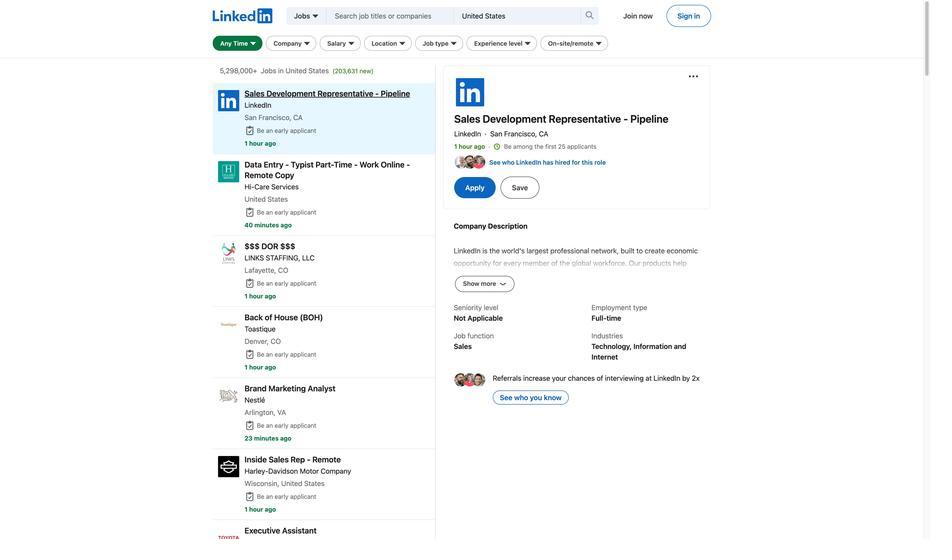 Task type: locate. For each thing, give the bounding box(es) containing it.
svg image for back of house (boh)
[[245, 349, 255, 360]]

type inside 'dropdown button'
[[436, 40, 449, 47]]

0 vertical spatial by
[[659, 296, 667, 305]]

company button
[[266, 36, 316, 51]]

development inside sales development representative - pipeline link
[[483, 113, 547, 125]]

0 vertical spatial co
[[278, 266, 288, 275]]

important
[[573, 432, 604, 441]]

also
[[647, 284, 660, 292]]

1 vertical spatial development
[[483, 113, 547, 125]]

on down the means
[[454, 432, 462, 441]]

3 svg image from the top
[[245, 420, 255, 431]]

linkedin up team
[[618, 420, 644, 428]]

0 horizontal spatial of
[[265, 313, 272, 322]]

commute
[[572, 420, 602, 428]]

1 horizontal spatial role
[[595, 159, 606, 166]]

type for employment type full-time
[[634, 303, 648, 312]]

valuable
[[537, 284, 564, 292]]

1 vertical spatial ca
[[539, 130, 549, 138]]

early for development
[[275, 127, 289, 134]]

any time button
[[213, 36, 263, 51]]

interviewing
[[605, 374, 644, 382]]

care
[[255, 183, 270, 191]]

1 vertical spatial this
[[683, 445, 694, 453]]

our down linkedin,
[[468, 407, 478, 416]]

at
[[646, 374, 652, 382]]

0 horizontal spatial san
[[245, 113, 257, 122]]

on-site/remote
[[548, 40, 594, 47]]

2 horizontal spatial of
[[597, 374, 604, 382]]

from
[[521, 420, 536, 428], [528, 445, 543, 453]]

level inside dropdown button
[[509, 40, 523, 47]]

0 horizontal spatial where
[[485, 321, 505, 329]]

early
[[275, 127, 289, 134], [275, 209, 289, 216], [275, 280, 289, 287], [275, 351, 289, 358], [275, 422, 289, 429], [275, 493, 289, 500]]

an for sales
[[266, 493, 273, 500]]

show more
[[463, 280, 498, 287]]

an down denver, co
[[266, 351, 273, 358]]

2 an from the top
[[266, 209, 273, 216]]

ago for $$$ dor $$$
[[265, 293, 276, 300]]

6 early from the top
[[275, 493, 289, 500]]

to left be
[[650, 432, 657, 441]]

1 up brand
[[245, 364, 248, 371]]

1 vertical spatial pipeline
[[631, 113, 669, 125]]

level inside the seniority level not applicable
[[484, 303, 499, 312]]

2 vertical spatial states
[[304, 479, 325, 488]]

1 applicant from the top
[[290, 127, 317, 134]]

0 vertical spatial job
[[423, 40, 434, 47]]

1 up data
[[245, 140, 248, 147]]

0 vertical spatial linkedin link
[[245, 101, 272, 109]]

0 horizontal spatial san francisco, ca
[[245, 113, 303, 122]]

1 left clock image
[[455, 143, 458, 150]]

23
[[245, 435, 253, 442]]

linkedin inside linkedin is the world's largest professional network, built to create economic opportunity for every member of the global workforce. our products help people make powerful connections, discover exciting opportunities, build necessary skills, and gain valuable insights every day. we're also committed to providing transformational opportunities for our own employees by investing in their growth. we aspire to create a culture that's built on trust, care, inclusion, and fun - where everyone can succeed.
[[454, 247, 481, 255]]

type down primary element
[[436, 40, 449, 47]]

3 early from the top
[[275, 280, 289, 287]]

- inside linkedin is the world's largest professional network, built to create economic opportunity for every member of the global workforce. our products help people make powerful connections, discover exciting opportunities, build necessary skills, and gain valuable insights every day. we're also committed to providing transformational opportunities for our own employees by investing in their growth. we aspire to create a culture that's built on trust, care, inclusion, and fun - where everyone can succeed.
[[480, 321, 483, 329]]

for down together,
[[672, 445, 681, 453]]

0 horizontal spatial type
[[436, 40, 449, 47]]

linkedin link down linkedin image
[[455, 130, 483, 138]]

join inside primary element
[[624, 12, 638, 20]]

best right works
[[669, 395, 683, 404]]

type down the we're
[[634, 303, 648, 312]]

5 an from the top
[[266, 422, 273, 429]]

applicant for representative
[[290, 127, 317, 134]]

create
[[645, 247, 665, 255], [538, 309, 558, 317]]

harley-davidson motor company link
[[245, 467, 351, 475]]

1 horizontal spatial this
[[683, 445, 694, 453]]

0 vertical spatial is
[[483, 247, 488, 255]]

1 be an early applicant from the top
[[257, 127, 317, 134]]

discover
[[570, 271, 597, 280]]

your left team
[[616, 432, 630, 441]]

0 vertical spatial svg image
[[245, 207, 255, 218]]

1 horizontal spatial francisco,
[[505, 130, 537, 138]]

workforce.
[[593, 259, 627, 267]]

svg image down lafayette,
[[245, 278, 255, 289]]

at linkedin, we trust each other to do our best work where it works best for us and our teams. this role offers both hybrid and remote work options. this means you can work from home and commute to a linkedin office, depending on what's best for you and when it is important for your team to be together, or you can work remotely from most locations within the country listed for this role.
[[454, 395, 706, 465]]

2 be an early applicant from the top
[[257, 209, 317, 216]]

level for experience
[[509, 40, 523, 47]]

it left works
[[643, 395, 647, 404]]

applicant down back of house (boh) toastique
[[290, 351, 317, 358]]

company up opportunity
[[454, 222, 487, 230]]

1 horizontal spatial type
[[634, 303, 648, 312]]

0 horizontal spatial company
[[274, 40, 302, 47]]

you up offers
[[530, 393, 542, 402]]

be an early applicant down denver, co
[[257, 351, 317, 358]]

that's
[[590, 309, 608, 317]]

1 vertical spatial by
[[683, 374, 690, 382]]

$$$ up staffing,
[[280, 242, 295, 251]]

0 vertical spatial minutes
[[255, 222, 279, 229]]

jobs up company dropdown button
[[294, 12, 310, 20]]

early for of
[[275, 351, 289, 358]]

svg image up "23"
[[245, 420, 255, 431]]

data entry - typist part-time - work online - remote copy hi-care services
[[245, 160, 410, 191]]

0 vertical spatial our
[[595, 296, 606, 305]]

see for see who you know
[[500, 393, 513, 402]]

sales down "function" on the right bottom of page
[[454, 342, 472, 351]]

job
[[423, 40, 434, 47], [454, 332, 466, 340]]

0 horizontal spatial is
[[483, 247, 488, 255]]

4 an from the top
[[266, 351, 273, 358]]

job function sales
[[454, 332, 494, 351]]

1 horizontal spatial us
[[696, 395, 704, 404]]

opportunity
[[454, 259, 491, 267]]

1 horizontal spatial best
[[588, 395, 602, 404]]

1 vertical spatial states
[[268, 195, 288, 203]]

country
[[627, 445, 651, 453]]

1 hour ago up back
[[245, 293, 276, 300]]

0 vertical spatial ca
[[293, 113, 303, 122]]

entry
[[264, 160, 284, 169]]

ca down sales development representative - pipeline linkedin
[[293, 113, 303, 122]]

states
[[309, 66, 329, 75], [268, 195, 288, 203], [304, 479, 325, 488]]

applicant down wisconsin, united states
[[290, 493, 317, 500]]

marketing
[[269, 384, 306, 393]]

1 vertical spatial linkedin link
[[455, 130, 483, 138]]

2 horizontal spatial company
[[454, 222, 487, 230]]

a down opportunities
[[560, 309, 564, 317]]

create down opportunities
[[538, 309, 558, 317]]

0 vertical spatial francisco,
[[259, 113, 292, 122]]

arlington,
[[245, 408, 276, 417]]

this
[[582, 159, 593, 166], [683, 445, 694, 453]]

1 an from the top
[[266, 127, 273, 134]]

in down company dropdown button
[[278, 66, 284, 75]]

applicant for -
[[290, 209, 317, 216]]

0 horizontal spatial this
[[504, 407, 517, 416]]

development
[[267, 89, 316, 98], [483, 113, 547, 125]]

representative for sales development representative - pipeline
[[549, 113, 621, 125]]

5 be an early applicant from the top
[[257, 422, 317, 429]]

time inside dropdown button
[[233, 40, 248, 47]]

applicant down services
[[290, 209, 317, 216]]

it right when
[[560, 432, 564, 441]]

co for $$$
[[278, 266, 288, 275]]

this
[[504, 407, 517, 416], [675, 407, 689, 416]]

chances
[[568, 374, 595, 382]]

applicant for analyst
[[290, 422, 317, 429]]

the right "within"
[[614, 445, 625, 453]]

representative inside sales development representative - pipeline linkedin
[[318, 89, 374, 98]]

hour for back of house (boh)
[[249, 364, 263, 371]]

this down together,
[[683, 445, 694, 453]]

services
[[272, 183, 299, 191]]

from left most
[[528, 445, 543, 453]]

type inside employment type full-time
[[634, 303, 648, 312]]

be for $$$ dor $$$
[[257, 280, 265, 287]]

2 vertical spatial in
[[699, 296, 705, 305]]

0 horizontal spatial development
[[267, 89, 316, 98]]

1 hour ago up the executive
[[245, 506, 276, 513]]

3 be an early applicant from the top
[[257, 280, 317, 287]]

0 vertical spatial representative
[[318, 89, 374, 98]]

hour up brand
[[249, 364, 263, 371]]

1 vertical spatial on
[[454, 432, 462, 441]]

sales up davidson
[[269, 455, 289, 464]]

2 horizontal spatial best
[[669, 395, 683, 404]]

0 vertical spatial who
[[502, 159, 515, 166]]

for down 2x
[[685, 395, 694, 404]]

time inside data entry - typist part-time - work online - remote copy hi-care services
[[334, 160, 352, 169]]

and down both
[[558, 420, 570, 428]]

0 horizontal spatial on
[[454, 432, 462, 441]]

pipeline
[[381, 89, 410, 98], [631, 113, 669, 125]]

job down not
[[454, 332, 466, 340]]

work down trust
[[504, 420, 519, 428]]

2 early from the top
[[275, 209, 289, 216]]

the left the way
[[520, 346, 530, 354]]

home
[[538, 420, 556, 428]]

see inside see who linkedin has hired for this role link
[[490, 159, 501, 166]]

1 horizontal spatial representative
[[549, 113, 621, 125]]

2 svg image from the top
[[245, 349, 255, 360]]

2 vertical spatial of
[[597, 374, 604, 382]]

linkedin link down 5,298,000+
[[245, 101, 272, 109]]

is
[[483, 247, 488, 255], [566, 432, 571, 441]]

is inside at linkedin, we trust each other to do our best work where it works best for us and our teams. this role offers both hybrid and remote work options. this means you can work from home and commute to a linkedin office, depending on what's best for you and when it is important for your team to be together, or you can work remotely from most locations within the country listed for this role.
[[566, 432, 571, 441]]

1 horizontal spatial join
[[624, 12, 638, 20]]

none search field inside primary element
[[327, 7, 599, 25]]

1 early from the top
[[275, 127, 289, 134]]

save
[[512, 184, 528, 192]]

0 vertical spatial where
[[485, 321, 505, 329]]

an up 40 minutes ago
[[266, 209, 273, 216]]

join
[[624, 12, 638, 20], [454, 346, 467, 354]]

minutes right "23"
[[254, 435, 279, 442]]

way
[[532, 346, 545, 354]]

for
[[572, 159, 581, 166], [493, 259, 502, 267], [584, 296, 593, 305], [685, 395, 694, 404], [503, 432, 512, 441], [606, 432, 614, 441], [672, 445, 681, 453]]

1 svg image from the top
[[245, 125, 255, 136]]

svg image down the denver, at the bottom left of the page
[[245, 349, 255, 360]]

harley-
[[245, 467, 268, 475]]

0 vertical spatial us
[[469, 346, 477, 354]]

save button
[[501, 177, 539, 198]]

0 vertical spatial in
[[695, 12, 701, 20]]

level for seniority
[[484, 303, 499, 312]]

job for job type
[[423, 40, 434, 47]]

1 horizontal spatial level
[[509, 40, 523, 47]]

1 vertical spatial your
[[616, 432, 630, 441]]

applicant down llc
[[290, 280, 317, 287]]

can inside linkedin is the world's largest professional network, built to create economic opportunity for every member of the global workforce. our products help people make powerful connections, discover exciting opportunities, build necessary skills, and gain valuable insights every day. we're also committed to providing transformational opportunities for our own employees by investing in their growth. we aspire to create a culture that's built on trust, care, inclusion, and fun - where everyone can succeed.
[[538, 321, 549, 329]]

4 early from the top
[[275, 351, 289, 358]]

svg image
[[245, 207, 255, 218], [245, 278, 255, 289]]

now
[[639, 12, 653, 20]]

be up data
[[257, 127, 265, 134]]

1 hour ago for sales development representative - pipeline
[[245, 140, 276, 147]]

largest
[[527, 247, 549, 255]]

1 vertical spatial role
[[519, 407, 531, 416]]

1 vertical spatial co
[[271, 337, 281, 346]]

1 vertical spatial it
[[560, 432, 564, 441]]

be for back of house (boh)
[[257, 351, 265, 358]]

level right experience
[[509, 40, 523, 47]]

ago for inside sales rep - remote
[[265, 506, 276, 513]]

job for job function sales
[[454, 332, 466, 340]]

see inside see who you know link
[[500, 393, 513, 402]]

5 applicant from the top
[[290, 422, 317, 429]]

representative for sales development representative - pipeline linkedin
[[318, 89, 374, 98]]

representative up "applicants" on the right top
[[549, 113, 621, 125]]

0 vertical spatial remote
[[245, 170, 273, 180]]

linkedin up opportunity
[[454, 247, 481, 255]]

1 vertical spatial who
[[515, 393, 529, 402]]

1 vertical spatial company
[[454, 222, 487, 230]]

6 applicant from the top
[[290, 493, 317, 500]]

svg image for data entry - typist part-time - work online - remote copy
[[245, 207, 255, 218]]

ago up $$$ dor $$$ links staffing, llc
[[281, 222, 292, 229]]

early up 40 minutes ago
[[275, 209, 289, 216]]

works.
[[578, 346, 599, 354]]

$$$
[[245, 242, 260, 251], [280, 242, 295, 251]]

be an early applicant down va
[[257, 422, 317, 429]]

0 vertical spatial your
[[552, 374, 567, 382]]

join now
[[624, 12, 653, 20]]

pipeline for sales development representative - pipeline linkedin
[[381, 89, 410, 98]]

0 vertical spatial company
[[274, 40, 302, 47]]

1 hour ago for $$$ dor $$$
[[245, 293, 276, 300]]

we
[[493, 395, 503, 404]]

0 horizontal spatial our
[[468, 407, 478, 416]]

Location search field
[[461, 11, 567, 21]]

referrals
[[493, 374, 522, 382]]

ago up the executive
[[265, 506, 276, 513]]

powerful
[[497, 271, 525, 280]]

an for development
[[266, 127, 273, 134]]

(boh)
[[300, 313, 323, 322]]

sales
[[245, 89, 265, 98], [455, 113, 481, 125], [454, 342, 472, 351], [269, 455, 289, 464]]

states down hi-care services link
[[268, 195, 288, 203]]

is inside linkedin is the world's largest professional network, built to create economic opportunity for every member of the global workforce. our products help people make powerful connections, discover exciting opportunities, build necessary skills, and gain valuable insights every day. we're also committed to providing transformational opportunities for our own employees by investing in their growth. we aspire to create a culture that's built on trust, care, inclusion, and fun - where everyone can succeed.
[[483, 247, 488, 255]]

built down own
[[610, 309, 624, 317]]

create up products
[[645, 247, 665, 255]]

linkedin,
[[463, 395, 492, 404]]

be for inside sales rep - remote
[[257, 493, 265, 500]]

6 an from the top
[[266, 493, 273, 500]]

united down company dropdown button
[[286, 66, 307, 75]]

our up that's
[[595, 296, 606, 305]]

links staffing, llc link
[[245, 254, 315, 262]]

not
[[454, 314, 466, 322]]

0 vertical spatial united
[[286, 66, 307, 75]]

hour for $$$ dor $$$
[[249, 293, 263, 300]]

be an early applicant for marketing
[[257, 422, 317, 429]]

1 horizontal spatial it
[[643, 395, 647, 404]]

who for you
[[515, 393, 529, 402]]

see down referrals
[[500, 393, 513, 402]]

hour for inside sales rep - remote
[[249, 506, 263, 513]]

early down denver, co
[[275, 351, 289, 358]]

pipeline inside sales development representative - pipeline linkedin
[[381, 89, 410, 98]]

your up know
[[552, 374, 567, 382]]

3 an from the top
[[266, 280, 273, 287]]

among
[[514, 143, 533, 150]]

0 horizontal spatial jobs
[[261, 66, 276, 75]]

1 vertical spatial our
[[576, 395, 586, 404]]

1 for sales development representative - pipeline
[[245, 140, 248, 147]]

a inside at linkedin, we trust each other to do our best work where it works best for us and our teams. this role offers both hybrid and remote work options. this means you can work from home and commute to a linkedin office, depending on what's best for you and when it is important for your team to be together, or you can work remotely from most locations within the country listed for this role.
[[612, 420, 616, 428]]

executive assistant
[[245, 526, 317, 536]]

0 vertical spatial pipeline
[[381, 89, 410, 98]]

1 vertical spatial representative
[[549, 113, 621, 125]]

hybrid
[[570, 407, 590, 416]]

0 vertical spatial see
[[490, 159, 501, 166]]

opportunities
[[540, 296, 583, 305]]

ago up "rep"
[[280, 435, 292, 442]]

3 applicant from the top
[[290, 280, 317, 287]]

applicant down brand marketing analyst nestlé
[[290, 422, 317, 429]]

25
[[558, 143, 566, 150]]

2 svg image from the top
[[245, 278, 255, 289]]

None search field
[[327, 7, 599, 25]]

4 applicant from the top
[[290, 351, 317, 358]]

0 vertical spatial of
[[552, 259, 558, 267]]

time right any
[[233, 40, 248, 47]]

5 early from the top
[[275, 422, 289, 429]]

0 horizontal spatial create
[[538, 309, 558, 317]]

hi-
[[245, 183, 255, 191]]

this down "applicants" on the right top
[[582, 159, 593, 166]]

1 up back
[[245, 293, 248, 300]]

this up depending
[[675, 407, 689, 416]]

1 horizontal spatial san
[[491, 130, 503, 138]]

0 horizontal spatial can
[[468, 445, 479, 453]]

1 vertical spatial every
[[592, 284, 610, 292]]

role
[[595, 159, 606, 166], [519, 407, 531, 416]]

be an early applicant up 40 minutes ago
[[257, 209, 317, 216]]

early down wisconsin, united states
[[275, 493, 289, 500]]

svg image
[[245, 125, 255, 136], [245, 349, 255, 360], [245, 420, 255, 431], [245, 492, 255, 502]]

company inside dropdown button
[[274, 40, 302, 47]]

linkedin
[[245, 101, 272, 109], [455, 130, 483, 138], [516, 159, 542, 166], [454, 247, 481, 255], [654, 374, 681, 382], [618, 420, 644, 428]]

in right "investing" at right bottom
[[699, 296, 705, 305]]

job inside 'dropdown button'
[[423, 40, 434, 47]]

every down exciting
[[592, 284, 610, 292]]

early for dor
[[275, 280, 289, 287]]

company right "motor" at bottom
[[321, 467, 351, 475]]

type
[[436, 40, 449, 47], [634, 303, 648, 312]]

development inside sales development representative - pipeline linkedin
[[267, 89, 316, 98]]

4 svg image from the top
[[245, 492, 255, 502]]

job inside 'job function sales'
[[454, 332, 466, 340]]

0 horizontal spatial $$$
[[245, 242, 260, 251]]

jobs button
[[287, 7, 327, 25]]

0 vertical spatial on
[[626, 309, 634, 317]]

1 vertical spatial svg image
[[245, 278, 255, 289]]

0 vertical spatial level
[[509, 40, 523, 47]]

main content
[[213, 65, 436, 539]]

1 vertical spatial a
[[612, 420, 616, 428]]

1 svg image from the top
[[245, 207, 255, 218]]

5,298,000+ jobs in united states (203,631 new)
[[220, 66, 374, 75]]

employment
[[592, 303, 632, 312]]

the down professional
[[560, 259, 570, 267]]

join down not
[[454, 346, 467, 354]]

1 vertical spatial remote
[[313, 455, 341, 464]]

development up among
[[483, 113, 547, 125]]

4 be an early applicant from the top
[[257, 351, 317, 358]]

of up toastique link
[[265, 313, 272, 322]]

1 horizontal spatial is
[[566, 432, 571, 441]]

1 $$$ from the left
[[245, 242, 260, 251]]

an for of
[[266, 351, 273, 358]]

2 horizontal spatial our
[[595, 296, 606, 305]]

0 horizontal spatial job
[[423, 40, 434, 47]]

1 vertical spatial is
[[566, 432, 571, 441]]

2 applicant from the top
[[290, 209, 317, 216]]

1 horizontal spatial remote
[[313, 455, 341, 464]]

6 be an early applicant from the top
[[257, 493, 317, 500]]

every down the world's
[[504, 259, 521, 267]]

in inside sign in link
[[695, 12, 701, 20]]

function
[[468, 332, 494, 340]]

0 horizontal spatial ca
[[293, 113, 303, 122]]

be down lafayette,
[[257, 280, 265, 287]]

applicant for $$$
[[290, 280, 317, 287]]

and down their
[[454, 321, 466, 329]]

can down teams.
[[491, 420, 502, 428]]

0 horizontal spatial representative
[[318, 89, 374, 98]]

time left work
[[334, 160, 352, 169]]

remote inside inside sales rep - remote harley-davidson motor company
[[313, 455, 341, 464]]

co
[[278, 266, 288, 275], [271, 337, 281, 346]]

most
[[545, 445, 561, 453]]

0 horizontal spatial remote
[[245, 170, 273, 180]]

ago for brand marketing analyst
[[280, 435, 292, 442]]

sign in
[[678, 12, 701, 20]]

by
[[659, 296, 667, 305], [683, 374, 690, 382]]

linkedin is the world's largest professional network, built to create economic opportunity for every member of the global workforce. our products help people make powerful connections, discover exciting opportunities, build necessary skills, and gain valuable insights every day. we're also committed to providing transformational opportunities for our own employees by investing in their growth. we aspire to create a culture that's built on trust, care, inclusion, and fun - where everyone can succeed.
[[454, 247, 705, 329]]

from left home
[[521, 420, 536, 428]]

be among the first 25 applicants
[[504, 143, 597, 150]]

see down clock image
[[490, 159, 501, 166]]

data
[[245, 160, 262, 169]]

united down hi- at left top
[[245, 195, 266, 203]]

join us to transform the way the world works.
[[454, 346, 599, 354]]

office,
[[646, 420, 666, 428]]

member
[[523, 259, 550, 267]]

1 vertical spatial united
[[245, 195, 266, 203]]

svg image up data
[[245, 125, 255, 136]]

time
[[607, 314, 622, 322]]

linkedin down 5,298,000+
[[245, 101, 272, 109]]

1 horizontal spatial a
[[612, 420, 616, 428]]

is up opportunity
[[483, 247, 488, 255]]

primary element
[[213, 0, 711, 34]]

1 horizontal spatial this
[[675, 407, 689, 416]]

and right information
[[674, 342, 687, 351]]

be an early applicant for entry
[[257, 209, 317, 216]]



Task type: describe. For each thing, give the bounding box(es) containing it.
you up the role.
[[454, 445, 466, 453]]

1 vertical spatial san
[[491, 130, 503, 138]]

llc
[[302, 254, 315, 262]]

description
[[488, 222, 528, 230]]

nestlé
[[245, 396, 265, 404]]

1 horizontal spatial linkedin link
[[455, 130, 483, 138]]

internet
[[592, 353, 618, 361]]

company for company
[[274, 40, 302, 47]]

exciting
[[599, 271, 623, 280]]

0 horizontal spatial best
[[487, 432, 501, 441]]

minutes for nestlé
[[254, 435, 279, 442]]

see who you know link
[[493, 391, 569, 405]]

investing
[[669, 296, 697, 305]]

help
[[673, 259, 687, 267]]

more
[[481, 280, 497, 287]]

svg image for sales development representative - pipeline
[[245, 125, 255, 136]]

1 vertical spatial jobs
[[261, 66, 276, 75]]

when
[[541, 432, 558, 441]]

1 vertical spatial francisco,
[[505, 130, 537, 138]]

an for marketing
[[266, 422, 273, 429]]

and inside the industries technology, information and internet
[[674, 342, 687, 351]]

be for sales development representative - pipeline
[[257, 127, 265, 134]]

davidson
[[268, 467, 298, 475]]

linkedin image
[[455, 76, 486, 108]]

40 minutes ago
[[245, 222, 292, 229]]

remote
[[606, 407, 629, 416]]

be an early applicant for dor
[[257, 280, 317, 287]]

the inside at linkedin, we trust each other to do our best work where it works best for us and our teams. this role offers both hybrid and remote work options. this means you can work from home and commute to a linkedin office, depending on what's best for you and when it is important for your team to be together, or you can work remotely from most locations within the country listed for this role.
[[614, 445, 625, 453]]

back
[[245, 313, 263, 322]]

hour for sales development representative - pipeline
[[249, 140, 263, 147]]

be for brand marketing analyst
[[257, 422, 265, 429]]

see who linkedin has hired for this role
[[490, 159, 606, 166]]

each
[[521, 395, 537, 404]]

sign in link
[[667, 5, 711, 27]]

be an early applicant for of
[[257, 351, 317, 358]]

where inside linkedin is the world's largest professional network, built to create economic opportunity for every member of the global workforce. our products help people make powerful connections, discover exciting opportunities, build necessary skills, and gain valuable insights every day. we're also committed to providing transformational opportunities for our own employees by investing in their growth. we aspire to create a culture that's built on trust, care, inclusion, and fun - where everyone can succeed.
[[485, 321, 505, 329]]

build
[[672, 271, 687, 280]]

information
[[634, 342, 673, 351]]

links
[[245, 254, 264, 262]]

of inside back of house (boh) toastique
[[265, 313, 272, 322]]

together,
[[668, 432, 697, 441]]

an for entry
[[266, 209, 273, 216]]

be an early applicant for sales
[[257, 493, 317, 500]]

0 vertical spatial built
[[621, 247, 635, 255]]

where inside at linkedin, we trust each other to do our best work where it works best for us and our teams. this role offers both hybrid and remote work options. this means you can work from home and commute to a linkedin office, depending on what's best for you and when it is important for your team to be together, or you can work remotely from most locations within the country listed for this role.
[[621, 395, 641, 404]]

0 horizontal spatial your
[[552, 374, 567, 382]]

for up remotely
[[503, 432, 512, 441]]

salary button
[[320, 36, 361, 51]]

1 for back of house (boh)
[[245, 364, 248, 371]]

our inside linkedin is the world's largest professional network, built to create economic opportunity for every member of the global workforce. our products help people make powerful connections, discover exciting opportunities, build necessary skills, and gain valuable insights every day. we're also committed to providing transformational opportunities for our own employees by investing in their growth. we aspire to create a culture that's built on trust, care, inclusion, and fun - where everyone can succeed.
[[595, 296, 606, 305]]

in inside linkedin is the world's largest professional network, built to create economic opportunity for every member of the global workforce. our products help people make powerful connections, discover exciting opportunities, build necessary skills, and gain valuable insights every day. we're also committed to providing transformational opportunities for our own employees by investing in their growth. we aspire to create a culture that's built on trust, care, inclusion, and fun - where everyone can succeed.
[[699, 296, 705, 305]]

for up 'make'
[[493, 259, 502, 267]]

0 vertical spatial create
[[645, 247, 665, 255]]

work up remote
[[604, 395, 619, 404]]

ago for back of house (boh)
[[265, 364, 276, 371]]

role inside at linkedin, we trust each other to do our best work where it works best for us and our teams. this role offers both hybrid and remote work options. this means you can work from home and commute to a linkedin office, depending on what's best for you and when it is important for your team to be together, or you can work remotely from most locations within the country listed for this role.
[[519, 407, 531, 416]]

sales inside sales development representative - pipeline linkedin
[[245, 89, 265, 98]]

executive
[[245, 526, 280, 536]]

0 horizontal spatial it
[[560, 432, 564, 441]]

type for job type
[[436, 40, 449, 47]]

job type
[[423, 40, 449, 47]]

of inside linkedin is the world's largest professional network, built to create economic opportunity for every member of the global workforce. our products help people make powerful connections, discover exciting opportunities, build necessary skills, and gain valuable insights every day. we're also committed to providing transformational opportunities for our own employees by investing in their growth. we aspire to create a culture that's built on trust, care, inclusion, and fun - where everyone can succeed.
[[552, 259, 558, 267]]

and down "at"
[[454, 407, 466, 416]]

company inside inside sales rep - remote harley-davidson motor company
[[321, 467, 351, 475]]

1 vertical spatial from
[[528, 445, 543, 453]]

inside sales rep - remote harley-davidson motor company
[[245, 455, 351, 475]]

1 vertical spatial built
[[610, 309, 624, 317]]

1 hour ago left clock image
[[455, 143, 487, 150]]

see who linkedin has hired for this role link
[[490, 158, 606, 167]]

0 horizontal spatial us
[[469, 346, 477, 354]]

gain
[[522, 284, 535, 292]]

0 vertical spatial from
[[521, 420, 536, 428]]

professional
[[551, 247, 590, 255]]

to right the aspire
[[530, 309, 536, 317]]

the left the world's
[[490, 247, 500, 255]]

everyone
[[507, 321, 536, 329]]

company description
[[454, 222, 528, 230]]

2 vertical spatial united
[[281, 479, 303, 488]]

by inside linkedin is the world's largest professional network, built to create economic opportunity for every member of the global workforce. our products help people make powerful connections, discover exciting opportunities, build necessary skills, and gain valuable insights every day. we're also committed to providing transformational opportunities for our own employees by investing in their growth. we aspire to create a culture that's built on trust, care, inclusion, and fun - where everyone can succeed.
[[659, 296, 667, 305]]

be right clock image
[[504, 143, 512, 150]]

1 hour ago for inside sales rep - remote
[[245, 506, 276, 513]]

your inside at linkedin, we trust each other to do our best work where it works best for us and our teams. this role offers both hybrid and remote work options. this means you can work from home and commute to a linkedin office, depending on what's best for you and when it is important for your team to be together, or you can work remotely from most locations within the country listed for this role.
[[616, 432, 630, 441]]

2 vertical spatial can
[[468, 445, 479, 453]]

aspire
[[509, 309, 528, 317]]

apply
[[466, 184, 485, 192]]

linkedin down among
[[516, 159, 542, 166]]

hour left clock image
[[459, 143, 473, 150]]

svg image for $$$ dor $$$
[[245, 278, 255, 289]]

1 horizontal spatial by
[[683, 374, 690, 382]]

sales inside 'job function sales'
[[454, 342, 472, 351]]

ago for data entry - typist part-time - work online - remote copy
[[281, 222, 292, 229]]

hired
[[555, 159, 571, 166]]

on inside at linkedin, we trust each other to do our best work where it works best for us and our teams. this role offers both hybrid and remote work options. this means you can work from home and commute to a linkedin office, depending on what's best for you and when it is important for your team to be together, or you can work remotely from most locations within the country listed for this role.
[[454, 432, 462, 441]]

clock image
[[494, 143, 501, 150]]

minutes for typist
[[255, 222, 279, 229]]

1 vertical spatial can
[[491, 420, 502, 428]]

- inside sales development representative - pipeline linkedin
[[376, 89, 379, 98]]

the right the way
[[547, 346, 557, 354]]

1 for $$$ dor $$$
[[245, 293, 248, 300]]

sign
[[678, 12, 693, 20]]

succeed.
[[551, 321, 580, 329]]

applicants
[[568, 143, 597, 150]]

seniority
[[454, 303, 482, 312]]

for up "within"
[[606, 432, 614, 441]]

remote inside data entry - typist part-time - work online - remote copy hi-care services
[[245, 170, 273, 180]]

linkedin inside at linkedin, we trust each other to do our best work where it works best for us and our teams. this role offers both hybrid and remote work options. this means you can work from home and commute to a linkedin office, depending on what's best for you and when it is important for your team to be together, or you can work remotely from most locations within the country listed for this role.
[[618, 420, 644, 428]]

and left when
[[527, 432, 539, 441]]

ago left clock image
[[474, 143, 485, 150]]

development for sales development representative - pipeline linkedin
[[267, 89, 316, 98]]

sales inside inside sales rep - remote harley-davidson motor company
[[269, 455, 289, 464]]

the left first
[[535, 143, 544, 150]]

0 vertical spatial san francisco, ca
[[245, 113, 303, 122]]

1 horizontal spatial our
[[576, 395, 586, 404]]

see for see who linkedin has hired for this role
[[490, 159, 501, 166]]

economic
[[667, 247, 698, 255]]

co for house
[[271, 337, 281, 346]]

skills,
[[489, 284, 506, 292]]

work right remote
[[630, 407, 646, 416]]

you up remotely
[[513, 432, 525, 441]]

sales down linkedin image
[[455, 113, 481, 125]]

any
[[220, 40, 232, 47]]

work down what's
[[481, 445, 496, 453]]

motor
[[300, 467, 319, 475]]

lafayette, co
[[245, 266, 288, 275]]

global
[[572, 259, 592, 267]]

on inside linkedin is the world's largest professional network, built to create economic opportunity for every member of the global workforce. our products help people make powerful connections, discover exciting opportunities, build necessary skills, and gain valuable insights every day. we're also committed to providing transformational opportunities for our own employees by investing in their growth. we aspire to create a culture that's built on trust, care, inclusion, and fun - where everyone can succeed.
[[626, 309, 634, 317]]

trust
[[504, 395, 519, 404]]

$$$ dor $$$ links staffing, llc
[[245, 242, 315, 262]]

0 vertical spatial every
[[504, 259, 521, 267]]

and up commute
[[592, 407, 604, 416]]

first
[[546, 143, 557, 150]]

2 this from the left
[[675, 407, 689, 416]]

transformational
[[486, 296, 538, 305]]

and up "transformational"
[[508, 284, 520, 292]]

to up our
[[637, 247, 643, 255]]

1 vertical spatial in
[[278, 66, 284, 75]]

early for entry
[[275, 209, 289, 216]]

va
[[278, 408, 286, 417]]

on-site/remote button
[[541, 36, 608, 51]]

be for data entry - typist part-time - work online - remote copy
[[257, 209, 265, 216]]

development for sales development representative - pipeline
[[483, 113, 547, 125]]

to down "function" on the right bottom of page
[[479, 346, 485, 354]]

fun
[[468, 321, 478, 329]]

1 vertical spatial create
[[538, 309, 558, 317]]

1 for inside sales rep - remote
[[245, 506, 248, 513]]

applicant for house
[[290, 351, 317, 358]]

our
[[629, 259, 641, 267]]

Search job titles or companies search field
[[334, 11, 439, 21]]

join for join us to transform the way the world works.
[[454, 346, 467, 354]]

0 horizontal spatial francisco,
[[259, 113, 292, 122]]

2 vertical spatial our
[[468, 407, 478, 416]]

early for marketing
[[275, 422, 289, 429]]

2 $$$ from the left
[[280, 242, 295, 251]]

a inside linkedin is the world's largest professional network, built to create economic opportunity for every member of the global workforce. our products help people make powerful connections, discover exciting opportunities, build necessary skills, and gain valuable insights every day. we're also committed to providing transformational opportunities for our own employees by investing in their growth. we aspire to create a culture that's built on trust, care, inclusion, and fun - where everyone can succeed.
[[560, 309, 564, 317]]

locations
[[563, 445, 592, 453]]

apply button
[[455, 177, 496, 198]]

to left do
[[557, 395, 564, 404]]

0 vertical spatial san
[[245, 113, 257, 122]]

their
[[454, 309, 469, 317]]

technology,
[[592, 342, 632, 351]]

day.
[[612, 284, 625, 292]]

wisconsin, united states
[[245, 479, 325, 488]]

location
[[372, 40, 397, 47]]

5,298,000+
[[220, 66, 257, 75]]

experience
[[474, 40, 508, 47]]

show more button
[[456, 277, 514, 292]]

1 horizontal spatial every
[[592, 284, 610, 292]]

connections,
[[527, 271, 568, 280]]

trust,
[[636, 309, 652, 317]]

ago for sales development representative - pipeline
[[265, 140, 276, 147]]

on-
[[548, 40, 560, 47]]

1 this from the left
[[504, 407, 517, 416]]

any time
[[220, 40, 248, 47]]

at
[[454, 395, 461, 404]]

for right hired
[[572, 159, 581, 166]]

who for linkedin
[[502, 159, 515, 166]]

this inside at linkedin, we trust each other to do our best work where it works best for us and our teams. this role offers both hybrid and remote work options. this means you can work from home and commute to a linkedin office, depending on what's best for you and when it is important for your team to be together, or you can work remotely from most locations within the country listed for this role.
[[683, 445, 694, 453]]

part-
[[316, 160, 334, 169]]

1 horizontal spatial san francisco, ca
[[489, 130, 549, 138]]

linkedin right at
[[654, 374, 681, 382]]

experience level button
[[467, 36, 537, 51]]

0 vertical spatial states
[[309, 66, 329, 75]]

linkedin down linkedin image
[[455, 130, 483, 138]]

- inside inside sales rep - remote harley-davidson motor company
[[307, 455, 311, 464]]

pipeline for sales development representative - pipeline
[[631, 113, 669, 125]]

show
[[463, 280, 480, 287]]

company for company description
[[454, 222, 487, 230]]

you down teams.
[[477, 420, 489, 428]]

jobs inside dropdown button
[[294, 12, 310, 20]]

early for sales
[[275, 493, 289, 500]]

means
[[454, 420, 475, 428]]

growth.
[[470, 309, 495, 317]]

own
[[608, 296, 621, 305]]

linkedin inside sales development representative - pipeline linkedin
[[245, 101, 272, 109]]

0 vertical spatial it
[[643, 395, 647, 404]]

to down remote
[[604, 420, 610, 428]]

us inside at linkedin, we trust each other to do our best work where it works best for us and our teams. this role offers both hybrid and remote work options. this means you can work from home and commute to a linkedin office, depending on what's best for you and when it is important for your team to be together, or you can work remotely from most locations within the country listed for this role.
[[696, 395, 704, 404]]

main content containing sales development representative - pipeline
[[213, 65, 436, 539]]

to right committed
[[698, 284, 705, 292]]

typist
[[291, 160, 314, 169]]

this inside see who linkedin has hired for this role link
[[582, 159, 593, 166]]

svg image for inside sales rep - remote
[[245, 492, 255, 502]]

be an early applicant for development
[[257, 127, 317, 134]]

we
[[497, 309, 507, 317]]

join for join now
[[624, 12, 638, 20]]

within
[[593, 445, 612, 453]]

depending
[[668, 420, 702, 428]]

an for dor
[[266, 280, 273, 287]]

or
[[699, 432, 706, 441]]

svg image for brand marketing analyst
[[245, 420, 255, 431]]

dor
[[262, 242, 279, 251]]

applicant for rep
[[290, 493, 317, 500]]

1 hour ago for back of house (boh)
[[245, 364, 276, 371]]

for up that's
[[584, 296, 593, 305]]



Task type: vqa. For each thing, say whether or not it's contained in the screenshot.


